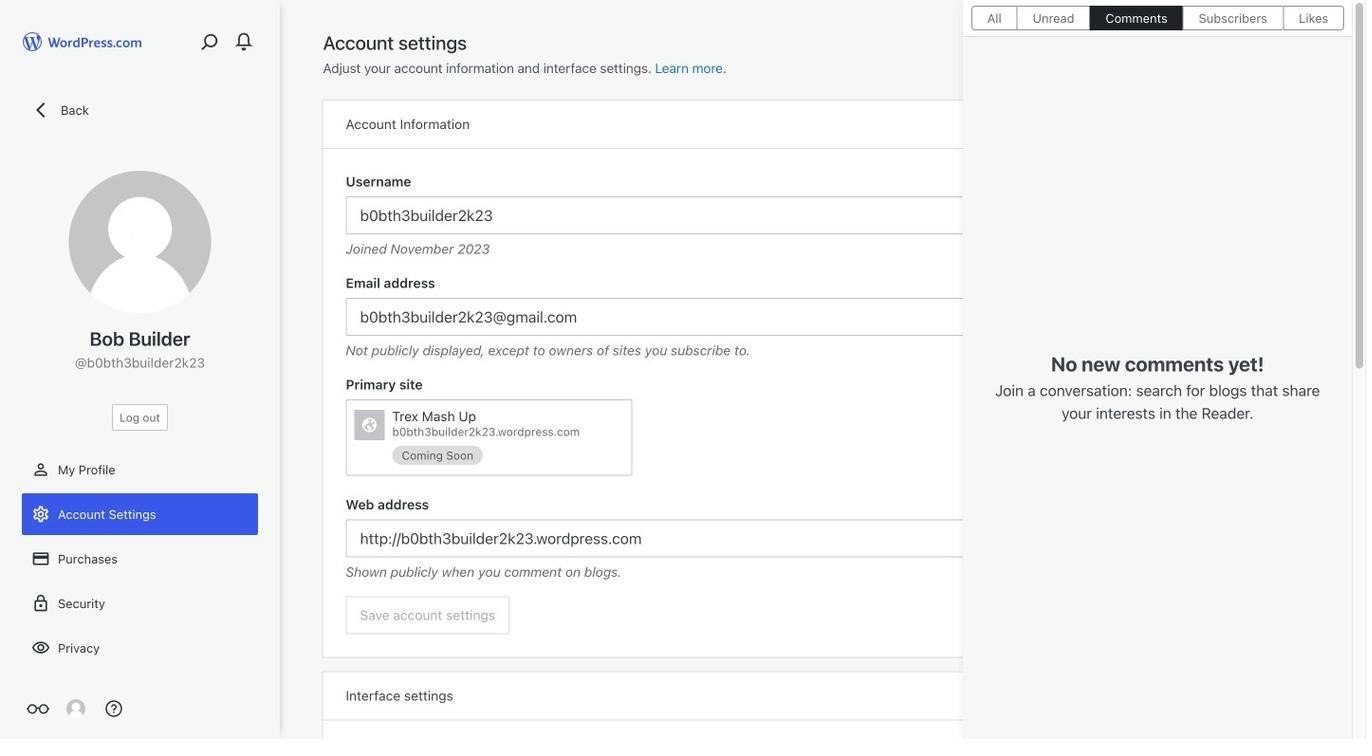 Task type: describe. For each thing, give the bounding box(es) containing it.
1 tab from the left
[[972, 6, 1017, 30]]

visibility image
[[31, 639, 50, 658]]

1 vertical spatial bob builder image
[[66, 700, 85, 718]]

0 vertical spatial bob builder image
[[69, 171, 211, 313]]

person image
[[31, 460, 50, 479]]

5 tab from the left
[[1283, 6, 1345, 30]]

reader image
[[27, 698, 49, 720]]

settings image
[[31, 505, 50, 524]]

lock image
[[31, 594, 50, 613]]



Task type: locate. For each thing, give the bounding box(es) containing it.
credit_card image
[[31, 550, 50, 569]]

group
[[346, 172, 1287, 259], [346, 273, 1287, 361], [346, 375, 1287, 476], [346, 495, 1287, 582]]

3 group from the top
[[346, 375, 1287, 476]]

1 group from the top
[[346, 172, 1287, 259]]

tab
[[972, 6, 1017, 30], [1017, 6, 1090, 30], [1090, 6, 1184, 30], [1184, 6, 1283, 30], [1283, 6, 1345, 30]]

filter notifications tab list
[[964, 0, 1353, 36]]

4 tab from the left
[[1184, 6, 1283, 30]]

3 tab from the left
[[1090, 6, 1184, 30]]

2 tab from the left
[[1017, 6, 1090, 30]]

bob builder image
[[69, 171, 211, 313], [66, 700, 85, 718]]

None url field
[[346, 520, 1287, 558]]

main content
[[323, 30, 1310, 739]]

2 group from the top
[[346, 273, 1287, 361]]

4 group from the top
[[346, 495, 1287, 582]]

None text field
[[346, 196, 1287, 234], [346, 298, 1287, 336], [346, 196, 1287, 234], [346, 298, 1287, 336]]



Task type: vqa. For each thing, say whether or not it's contained in the screenshot.
the visibility image
yes



